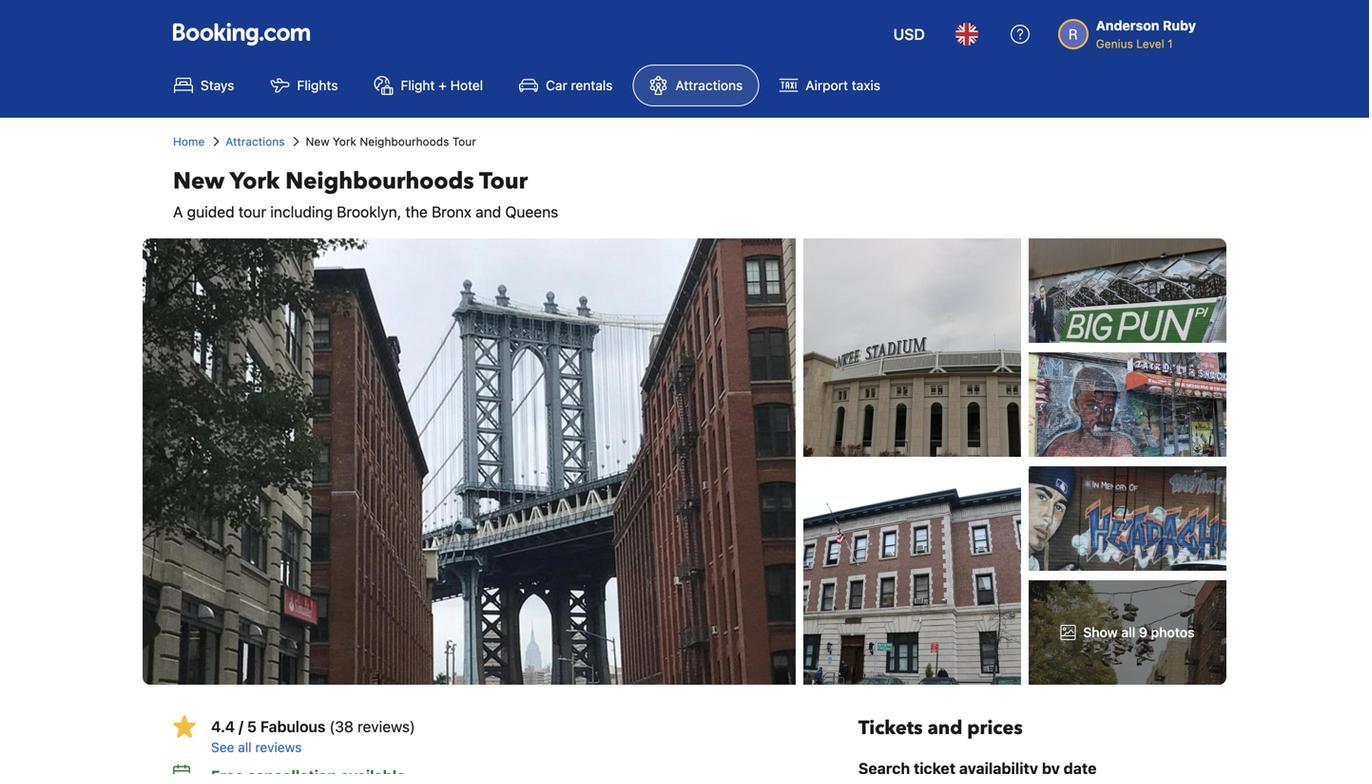 Task type: locate. For each thing, give the bounding box(es) containing it.
1 horizontal spatial attractions
[[675, 77, 743, 93]]

tour down hotel
[[452, 135, 476, 148]]

neighbourhoods down flight
[[360, 135, 449, 148]]

1 vertical spatial york
[[230, 166, 280, 197]]

new inside new york neighbourhoods tour a guided tour including brooklyn, the bronx and queens
[[173, 166, 225, 197]]

see
[[211, 740, 234, 756]]

airport taxis link
[[763, 65, 897, 106]]

york
[[333, 135, 356, 148], [230, 166, 280, 197]]

neighbourhoods
[[360, 135, 449, 148], [285, 166, 474, 197]]

0 vertical spatial attractions
[[675, 77, 743, 93]]

all down /
[[238, 740, 252, 756]]

genius
[[1096, 37, 1133, 50]]

tickets
[[858, 716, 923, 742]]

show
[[1083, 625, 1118, 641]]

tour
[[238, 203, 266, 221]]

attractions
[[675, 77, 743, 93], [226, 135, 285, 148]]

tour inside new york neighbourhoods tour a guided tour including brooklyn, the bronx and queens
[[479, 166, 528, 197]]

0 vertical spatial new
[[306, 135, 329, 148]]

0 vertical spatial tour
[[452, 135, 476, 148]]

all left 9
[[1121, 625, 1135, 641]]

0 horizontal spatial new
[[173, 166, 225, 197]]

booking.com image
[[173, 23, 310, 46]]

photos
[[1151, 625, 1195, 641]]

1 vertical spatial tour
[[479, 166, 528, 197]]

york up tour
[[230, 166, 280, 197]]

home link
[[173, 133, 205, 150]]

0 vertical spatial all
[[1121, 625, 1135, 641]]

1 horizontal spatial york
[[333, 135, 356, 148]]

usd button
[[882, 11, 936, 57]]

1 horizontal spatial tour
[[479, 166, 528, 197]]

fabulous
[[260, 718, 326, 736]]

attractions link
[[633, 65, 759, 106], [226, 133, 285, 150]]

and
[[476, 203, 501, 221], [928, 716, 963, 742]]

tour for new york neighbourhoods tour
[[452, 135, 476, 148]]

taxis
[[852, 77, 880, 93]]

bronx
[[432, 203, 472, 221]]

york inside new york neighbourhoods tour a guided tour including brooklyn, the bronx and queens
[[230, 166, 280, 197]]

1 vertical spatial attractions
[[226, 135, 285, 148]]

0 horizontal spatial tour
[[452, 135, 476, 148]]

9
[[1139, 625, 1148, 641]]

1 horizontal spatial new
[[306, 135, 329, 148]]

usd
[[893, 25, 925, 43]]

0 horizontal spatial all
[[238, 740, 252, 756]]

1 vertical spatial and
[[928, 716, 963, 742]]

prices
[[967, 716, 1023, 742]]

york up new york neighbourhoods tour a guided tour including brooklyn, the bronx and queens
[[333, 135, 356, 148]]

0 horizontal spatial york
[[230, 166, 280, 197]]

all
[[1121, 625, 1135, 641], [238, 740, 252, 756]]

new up guided
[[173, 166, 225, 197]]

car rentals link
[[503, 65, 629, 106]]

5
[[247, 718, 257, 736]]

all inside 4.4 / 5 fabulous (38 reviews) see all reviews
[[238, 740, 252, 756]]

new york neighbourhoods tour a guided tour including brooklyn, the bronx and queens
[[173, 166, 558, 221]]

1 vertical spatial all
[[238, 740, 252, 756]]

/
[[239, 718, 243, 736]]

0 horizontal spatial attractions link
[[226, 133, 285, 150]]

0 vertical spatial york
[[333, 135, 356, 148]]

level
[[1136, 37, 1164, 50]]

york for new york neighbourhoods tour a guided tour including brooklyn, the bronx and queens
[[230, 166, 280, 197]]

new down flights
[[306, 135, 329, 148]]

anderson
[[1096, 18, 1159, 33]]

0 horizontal spatial and
[[476, 203, 501, 221]]

tour up "queens" at the left top
[[479, 166, 528, 197]]

tour
[[452, 135, 476, 148], [479, 166, 528, 197]]

1 horizontal spatial attractions link
[[633, 65, 759, 106]]

0 vertical spatial and
[[476, 203, 501, 221]]

neighbourhoods up brooklyn,
[[285, 166, 474, 197]]

reviews
[[255, 740, 302, 756]]

1 vertical spatial new
[[173, 166, 225, 197]]

neighbourhoods for new york neighbourhoods tour
[[360, 135, 449, 148]]

0 vertical spatial neighbourhoods
[[360, 135, 449, 148]]

flight
[[401, 77, 435, 93]]

neighbourhoods inside new york neighbourhoods tour a guided tour including brooklyn, the bronx and queens
[[285, 166, 474, 197]]

1 vertical spatial neighbourhoods
[[285, 166, 474, 197]]

1 horizontal spatial and
[[928, 716, 963, 742]]

flights link
[[254, 65, 354, 106]]

and left "prices" on the bottom right of page
[[928, 716, 963, 742]]

queens
[[505, 203, 558, 221]]

and right bronx
[[476, 203, 501, 221]]

a
[[173, 203, 183, 221]]

new
[[306, 135, 329, 148], [173, 166, 225, 197]]

neighbourhoods for new york neighbourhoods tour a guided tour including brooklyn, the bronx and queens
[[285, 166, 474, 197]]



Task type: describe. For each thing, give the bounding box(es) containing it.
anderson ruby genius level 1
[[1096, 18, 1196, 50]]

tickets and prices
[[858, 716, 1023, 742]]

show all 9 photos
[[1083, 625, 1195, 641]]

0 vertical spatial attractions link
[[633, 65, 759, 106]]

reviews)
[[357, 718, 415, 736]]

1 horizontal spatial all
[[1121, 625, 1135, 641]]

new for new york neighbourhoods tour
[[306, 135, 329, 148]]

ruby
[[1163, 18, 1196, 33]]

(38
[[329, 718, 354, 736]]

stays
[[201, 77, 234, 93]]

4.4 / 5 fabulous (38 reviews) see all reviews
[[211, 718, 415, 756]]

rentals
[[571, 77, 613, 93]]

stays link
[[158, 65, 250, 106]]

flight + hotel link
[[358, 65, 499, 106]]

airport
[[806, 77, 848, 93]]

tour for new york neighbourhoods tour a guided tour including brooklyn, the bronx and queens
[[479, 166, 528, 197]]

new for new york neighbourhoods tour a guided tour including brooklyn, the bronx and queens
[[173, 166, 225, 197]]

1 vertical spatial attractions link
[[226, 133, 285, 150]]

home
[[173, 135, 205, 148]]

brooklyn,
[[337, 203, 401, 221]]

car
[[546, 77, 567, 93]]

guided
[[187, 203, 234, 221]]

york for new york neighbourhoods tour
[[333, 135, 356, 148]]

hotel
[[450, 77, 483, 93]]

your account menu anderson ruby genius level 1 element
[[1058, 9, 1204, 52]]

airport taxis
[[806, 77, 880, 93]]

car rentals
[[546, 77, 613, 93]]

and inside new york neighbourhoods tour a guided tour including brooklyn, the bronx and queens
[[476, 203, 501, 221]]

4.4
[[211, 718, 235, 736]]

+
[[438, 77, 447, 93]]

including
[[270, 203, 333, 221]]

flights
[[297, 77, 338, 93]]

1
[[1168, 37, 1173, 50]]

flight + hotel
[[401, 77, 483, 93]]

see all reviews button
[[211, 739, 828, 758]]

attractions inside 'link'
[[675, 77, 743, 93]]

new york neighbourhoods tour
[[306, 135, 476, 148]]

0 horizontal spatial attractions
[[226, 135, 285, 148]]

the
[[405, 203, 428, 221]]



Task type: vqa. For each thing, say whether or not it's contained in the screenshot.
the left new
yes



